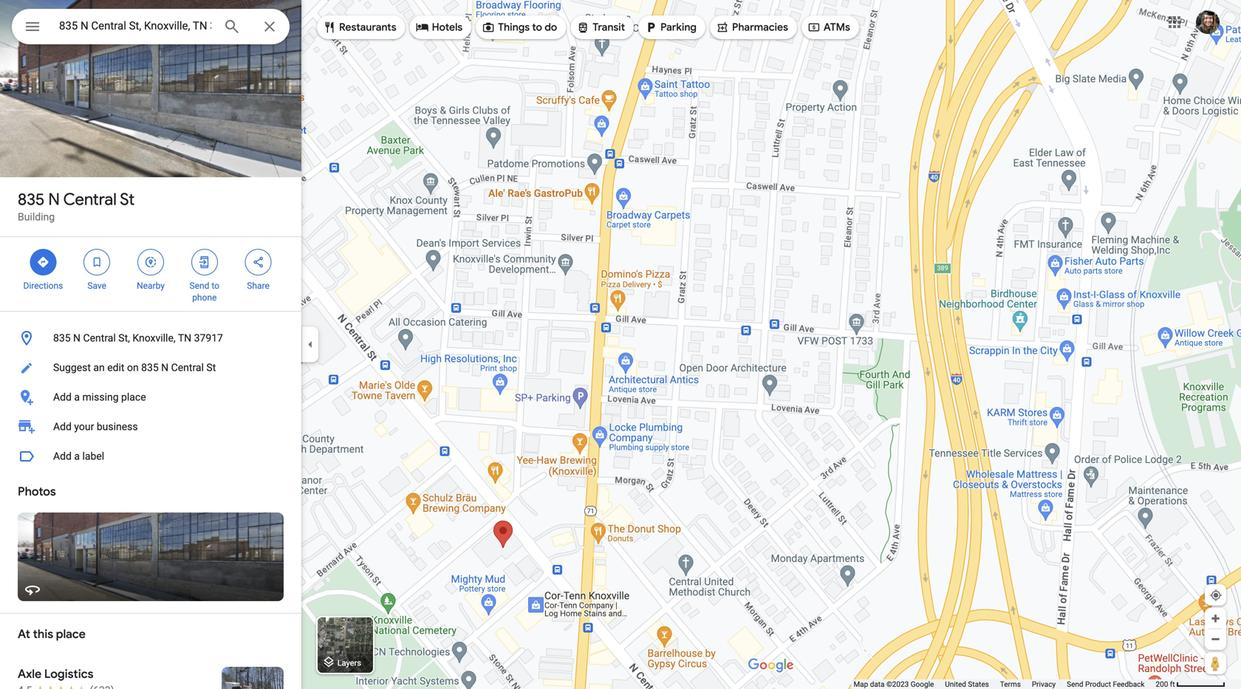 Task type: locate. For each thing, give the bounding box(es) containing it.
1 vertical spatial st
[[206, 362, 216, 374]]

building
[[18, 211, 55, 223]]

missing
[[82, 391, 119, 403]]

2 add from the top
[[53, 421, 72, 433]]

 pharmacies
[[716, 19, 788, 35]]

1 vertical spatial n
[[73, 332, 81, 344]]

collapse side panel image
[[302, 337, 319, 353]]

st,
[[118, 332, 130, 344]]

product
[[1086, 680, 1111, 689]]

parking
[[661, 21, 697, 34]]

pharmacies
[[732, 21, 788, 34]]

an
[[93, 362, 105, 374]]

add left label
[[53, 450, 72, 463]]

google
[[911, 680, 934, 689]]

send left the product
[[1067, 680, 1084, 689]]

show street view coverage image
[[1205, 653, 1227, 675]]

central inside "button"
[[83, 332, 116, 344]]

1 vertical spatial add
[[53, 421, 72, 433]]

add for add your business
[[53, 421, 72, 433]]

privacy button
[[1032, 680, 1056, 689]]

4.5 stars 633 reviews image
[[18, 684, 114, 689]]

atms
[[824, 21, 850, 34]]

n inside suggest an edit on 835 n central st button
[[161, 362, 169, 374]]

835 inside "button"
[[53, 332, 71, 344]]

to
[[532, 21, 542, 34], [212, 281, 220, 291]]

tn
[[178, 332, 192, 344]]

central inside button
[[171, 362, 204, 374]]

0 vertical spatial 835
[[18, 189, 45, 210]]

2 a from the top
[[74, 450, 80, 463]]

835 inside 835 n central st building
[[18, 189, 45, 210]]

n up suggest on the left bottom of the page
[[73, 332, 81, 344]]

nearby
[[137, 281, 165, 291]]

place
[[121, 391, 146, 403], [56, 627, 86, 642]]

1 a from the top
[[74, 391, 80, 403]]

2 vertical spatial central
[[171, 362, 204, 374]]


[[144, 254, 157, 270]]

send inside send product feedback button
[[1067, 680, 1084, 689]]


[[482, 19, 495, 35]]

phone
[[192, 293, 217, 303]]

at this place
[[18, 627, 86, 642]]

0 horizontal spatial place
[[56, 627, 86, 642]]

add for add a label
[[53, 450, 72, 463]]

1 vertical spatial send
[[1067, 680, 1084, 689]]

central
[[63, 189, 117, 210], [83, 332, 116, 344], [171, 362, 204, 374]]

photos
[[18, 484, 56, 500]]

zoom out image
[[1210, 634, 1222, 645]]


[[416, 19, 429, 35]]

central for st
[[63, 189, 117, 210]]

0 horizontal spatial send
[[190, 281, 209, 291]]

footer containing map data ©2023 google
[[854, 680, 1156, 689]]

2 vertical spatial 835
[[141, 362, 159, 374]]

a left missing
[[74, 391, 80, 403]]

to inside  things to do
[[532, 21, 542, 34]]

united states button
[[945, 680, 989, 689]]

place right this
[[56, 627, 86, 642]]

a left label
[[74, 450, 80, 463]]

central left st,
[[83, 332, 116, 344]]

add down suggest on the left bottom of the page
[[53, 391, 72, 403]]

send inside send to phone
[[190, 281, 209, 291]]

restaurants
[[339, 21, 397, 34]]

1 vertical spatial central
[[83, 332, 116, 344]]

google maps element
[[0, 0, 1242, 689]]

0 vertical spatial to
[[532, 21, 542, 34]]

835 up suggest on the left bottom of the page
[[53, 332, 71, 344]]

n for st
[[48, 189, 60, 210]]

0 horizontal spatial 835
[[18, 189, 45, 210]]

1 horizontal spatial send
[[1067, 680, 1084, 689]]

0 vertical spatial a
[[74, 391, 80, 403]]

map
[[854, 680, 868, 689]]

1 vertical spatial place
[[56, 627, 86, 642]]

200 ft button
[[1156, 680, 1226, 689]]

2 horizontal spatial 835
[[141, 362, 159, 374]]

n inside 835 n central st building
[[48, 189, 60, 210]]

place down on
[[121, 391, 146, 403]]

835 for st,
[[53, 332, 71, 344]]

your
[[74, 421, 94, 433]]

central down tn
[[171, 362, 204, 374]]

hotels
[[432, 21, 463, 34]]

2 horizontal spatial n
[[161, 362, 169, 374]]

1 horizontal spatial place
[[121, 391, 146, 403]]

None field
[[59, 17, 211, 35]]

add
[[53, 391, 72, 403], [53, 421, 72, 433], [53, 450, 72, 463]]

central up 
[[63, 189, 117, 210]]

835 n central st, knoxville, tn 37917 button
[[0, 324, 302, 353]]

0 vertical spatial send
[[190, 281, 209, 291]]

suggest
[[53, 362, 91, 374]]


[[252, 254, 265, 270]]

 restaurants
[[323, 19, 397, 35]]

0 vertical spatial add
[[53, 391, 72, 403]]

2 vertical spatial n
[[161, 362, 169, 374]]

2 vertical spatial add
[[53, 450, 72, 463]]

1 vertical spatial to
[[212, 281, 220, 291]]

st
[[120, 189, 135, 210], [206, 362, 216, 374]]

0 horizontal spatial n
[[48, 189, 60, 210]]

a for missing
[[74, 391, 80, 403]]

n inside 835 n central st, knoxville, tn 37917 "button"
[[73, 332, 81, 344]]

n down knoxville,
[[161, 362, 169, 374]]

835 for st
[[18, 189, 45, 210]]

0 vertical spatial place
[[121, 391, 146, 403]]

0 vertical spatial central
[[63, 189, 117, 210]]

st inside 835 n central st building
[[120, 189, 135, 210]]

835
[[18, 189, 45, 210], [53, 332, 71, 344], [141, 362, 159, 374]]

axle
[[18, 667, 42, 682]]

to inside send to phone
[[212, 281, 220, 291]]

1 horizontal spatial st
[[206, 362, 216, 374]]

suggest an edit on 835 n central st
[[53, 362, 216, 374]]

do
[[545, 21, 557, 34]]

send
[[190, 281, 209, 291], [1067, 680, 1084, 689]]

n up building at the left of page
[[48, 189, 60, 210]]

0 vertical spatial st
[[120, 189, 135, 210]]

0 vertical spatial n
[[48, 189, 60, 210]]

0 horizontal spatial st
[[120, 189, 135, 210]]

200
[[1156, 680, 1169, 689]]

1 add from the top
[[53, 391, 72, 403]]

privacy
[[1032, 680, 1056, 689]]

3 add from the top
[[53, 450, 72, 463]]

n
[[48, 189, 60, 210], [73, 332, 81, 344], [161, 362, 169, 374]]

0 horizontal spatial to
[[212, 281, 220, 291]]

to left do
[[532, 21, 542, 34]]

google account: giulia masi  
(giulia.masi@adept.ai) image
[[1196, 10, 1220, 34]]

send up phone
[[190, 281, 209, 291]]

200 ft
[[1156, 680, 1175, 689]]

 transit
[[577, 19, 625, 35]]

business
[[97, 421, 138, 433]]

things
[[498, 21, 530, 34]]

1 horizontal spatial to
[[532, 21, 542, 34]]

835 right on
[[141, 362, 159, 374]]

a
[[74, 391, 80, 403], [74, 450, 80, 463]]

1 horizontal spatial 835
[[53, 332, 71, 344]]

transit
[[593, 21, 625, 34]]

add your business
[[53, 421, 138, 433]]

1 horizontal spatial n
[[73, 332, 81, 344]]

zoom in image
[[1210, 613, 1222, 624]]

1 vertical spatial 835
[[53, 332, 71, 344]]

to up phone
[[212, 281, 220, 291]]

add left your
[[53, 421, 72, 433]]

footer
[[854, 680, 1156, 689]]

this
[[33, 627, 53, 642]]

central inside 835 n central st building
[[63, 189, 117, 210]]

ft
[[1170, 680, 1175, 689]]

835 up building at the left of page
[[18, 189, 45, 210]]

835 inside button
[[141, 362, 159, 374]]

logistics
[[44, 667, 93, 682]]

states
[[968, 680, 989, 689]]

1 vertical spatial a
[[74, 450, 80, 463]]

add a label
[[53, 450, 104, 463]]


[[198, 254, 211, 270]]

knoxville,
[[133, 332, 176, 344]]

save
[[87, 281, 106, 291]]



Task type: vqa. For each thing, say whether or not it's contained in the screenshot.
PRODUCT
yes



Task type: describe. For each thing, give the bounding box(es) containing it.
 search field
[[12, 9, 290, 47]]

add a label button
[[0, 442, 302, 471]]

835 n central st building
[[18, 189, 135, 223]]


[[577, 19, 590, 35]]

a for label
[[74, 450, 80, 463]]

n for st,
[[73, 332, 81, 344]]

 atms
[[808, 19, 850, 35]]

st inside button
[[206, 362, 216, 374]]

©2023
[[887, 680, 909, 689]]


[[24, 16, 41, 37]]


[[90, 254, 104, 270]]

directions
[[23, 281, 63, 291]]

edit
[[107, 362, 125, 374]]

 things to do
[[482, 19, 557, 35]]

835 N Central St, Knoxville, TN 37917 field
[[12, 9, 290, 44]]

actions for 835 n central st region
[[0, 237, 302, 311]]

send to phone
[[190, 281, 220, 303]]

feedback
[[1113, 680, 1145, 689]]

show your location image
[[1210, 589, 1223, 602]]

share
[[247, 281, 270, 291]]

terms
[[1000, 680, 1021, 689]]

add a missing place button
[[0, 383, 302, 412]]

place inside button
[[121, 391, 146, 403]]

835 n central st, knoxville, tn 37917
[[53, 332, 223, 344]]

 hotels
[[416, 19, 463, 35]]

map data ©2023 google
[[854, 680, 934, 689]]

central for st,
[[83, 332, 116, 344]]

footer inside google maps element
[[854, 680, 1156, 689]]

send for send to phone
[[190, 281, 209, 291]]

835 n central st main content
[[0, 0, 302, 689]]


[[37, 254, 50, 270]]

label
[[82, 450, 104, 463]]

send product feedback button
[[1067, 680, 1145, 689]]

axle logistics link
[[0, 655, 302, 689]]

terms button
[[1000, 680, 1021, 689]]

at
[[18, 627, 30, 642]]

layers
[[338, 659, 361, 668]]


[[644, 19, 658, 35]]


[[323, 19, 336, 35]]

send for send product feedback
[[1067, 680, 1084, 689]]

on
[[127, 362, 139, 374]]


[[808, 19, 821, 35]]

suggest an edit on 835 n central st button
[[0, 353, 302, 383]]

send product feedback
[[1067, 680, 1145, 689]]

none field inside 835 n central st, knoxville, tn 37917 field
[[59, 17, 211, 35]]


[[716, 19, 729, 35]]

united
[[945, 680, 967, 689]]

axle logistics
[[18, 667, 93, 682]]

united states
[[945, 680, 989, 689]]

add a missing place
[[53, 391, 146, 403]]

add your business link
[[0, 412, 302, 442]]

 button
[[12, 9, 53, 47]]

 parking
[[644, 19, 697, 35]]

data
[[870, 680, 885, 689]]

add for add a missing place
[[53, 391, 72, 403]]

37917
[[194, 332, 223, 344]]



